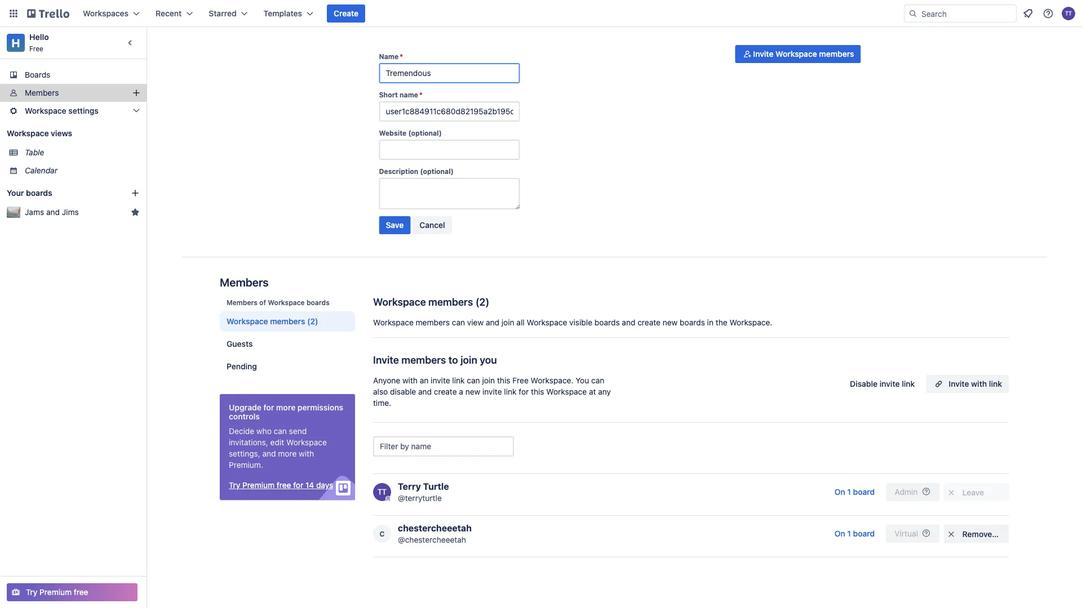 Task type: vqa. For each thing, say whether or not it's contained in the screenshot.
PWAU Leather Creations
no



Task type: describe. For each thing, give the bounding box(es) containing it.
remove… link
[[944, 525, 1009, 543]]

short name *
[[379, 91, 423, 99]]

)
[[486, 296, 489, 308]]

premium for try premium free
[[40, 588, 72, 598]]

back to home image
[[27, 5, 69, 23]]

workspace views
[[7, 129, 72, 138]]

join inside anyone with an invite link can join this free workspace. you can also disable and create a new invite link for this workspace at any time.
[[482, 376, 495, 386]]

cancel
[[420, 221, 445, 230]]

try for try premium free
[[26, 588, 37, 598]]

0 horizontal spatial join
[[461, 354, 477, 366]]

create
[[334, 9, 359, 18]]

description (optional)
[[379, 167, 454, 175]]

jams and jims link
[[25, 207, 126, 218]]

pending link
[[220, 357, 355, 377]]

hello free
[[29, 32, 49, 52]]

workspace inside anyone with an invite link can join this free workspace. you can also disable and create a new invite link for this workspace at any time.
[[546, 388, 587, 397]]

an
[[420, 376, 429, 386]]

workspace members can view and join all workspace visible boards and create new boards in the workspace.
[[373, 318, 772, 328]]

invite workspace members
[[753, 49, 854, 59]]

invite for invite members to join you
[[373, 354, 399, 366]]

at
[[589, 388, 596, 397]]

table link
[[25, 147, 140, 158]]

you
[[576, 376, 589, 386]]

guests link
[[220, 334, 355, 355]]

disable invite link
[[850, 380, 915, 389]]

add board image
[[131, 189, 140, 198]]

starred button
[[202, 5, 255, 23]]

invite with link button
[[926, 375, 1009, 393]]

sm image for leave link
[[946, 488, 957, 499]]

( 2 )
[[476, 296, 489, 308]]

recent
[[156, 9, 182, 18]]

members of workspace boards
[[227, 299, 330, 307]]

name
[[379, 52, 399, 60]]

h link
[[7, 34, 25, 52]]

workspace settings
[[25, 106, 99, 116]]

virtual button
[[886, 525, 940, 543]]

members inside button
[[819, 49, 854, 59]]

boards left in
[[680, 318, 705, 328]]

your
[[7, 189, 24, 198]]

0 vertical spatial workspace members
[[373, 296, 473, 308]]

name
[[400, 91, 418, 99]]

free inside anyone with an invite link can join this free workspace. you can also disable and create a new invite link for this workspace at any time.
[[513, 376, 529, 386]]

starred
[[209, 9, 237, 18]]

guests
[[227, 340, 253, 349]]

boards right visible on the right bottom of page
[[595, 318, 620, 328]]

also
[[373, 388, 388, 397]]

on 1 board link for chestercheeetah
[[828, 525, 882, 543]]

invitations,
[[229, 438, 268, 448]]

boards
[[25, 70, 50, 79]]

workspace inside "workspace settings" dropdown button
[[25, 106, 66, 116]]

workspaces button
[[76, 5, 147, 23]]

table
[[25, 148, 44, 157]]

leave link
[[944, 484, 1009, 502]]

settings,
[[229, 450, 260, 459]]

for inside try premium free for 14 days button
[[293, 481, 303, 490]]

0 vertical spatial more
[[276, 403, 296, 413]]

settings
[[68, 106, 99, 116]]

anyone with an invite link can join this free workspace. you can also disable and create a new invite link for this workspace at any time.
[[373, 376, 611, 408]]

for inside anyone with an invite link can join this free workspace. you can also disable and create a new invite link for this workspace at any time.
[[519, 388, 529, 397]]

2
[[479, 296, 486, 308]]

and left jims
[[46, 208, 60, 217]]

all
[[517, 318, 525, 328]]

(
[[476, 296, 479, 308]]

terry
[[398, 482, 421, 492]]

edit
[[270, 438, 284, 448]]

1 vertical spatial more
[[278, 450, 297, 459]]

short
[[379, 91, 398, 99]]

on 1 board for terry turtle
[[835, 488, 875, 497]]

and inside upgrade for more permissions controls decide who can send invitations, edit workspace settings, and more with premium.
[[262, 450, 276, 459]]

search image
[[909, 9, 918, 18]]

Filter by name text field
[[373, 437, 514, 457]]

premium.
[[229, 461, 263, 470]]

jams and jims
[[25, 208, 79, 217]]

2 vertical spatial members
[[227, 299, 258, 307]]

admin
[[895, 488, 918, 497]]

jams
[[25, 208, 44, 217]]

this member is an admin of this workspace. image
[[386, 497, 391, 502]]

organizationdetailform element
[[379, 52, 520, 239]]

on 1 board for chestercheeetah
[[835, 530, 875, 539]]

templates button
[[257, 5, 320, 23]]

virtual
[[895, 530, 918, 539]]

leave
[[963, 488, 984, 498]]

views
[[51, 129, 72, 138]]

can down you
[[467, 376, 480, 386]]

on for chestercheeetah
[[835, 530, 845, 539]]

of
[[259, 299, 266, 307]]

0 vertical spatial join
[[502, 318, 514, 328]]

primary element
[[0, 0, 1082, 27]]

your boards
[[7, 189, 52, 198]]

to
[[449, 354, 458, 366]]

cancel button
[[413, 216, 452, 234]]

invite workspace members button
[[735, 45, 861, 63]]

create button
[[327, 5, 365, 23]]

try premium free button
[[7, 584, 138, 602]]

boards up jams
[[26, 189, 52, 198]]

remove…
[[963, 530, 999, 539]]

description
[[379, 167, 418, 175]]

14
[[306, 481, 314, 490]]

the
[[716, 318, 728, 328]]

hello link
[[29, 32, 49, 42]]

in
[[707, 318, 714, 328]]

hello
[[29, 32, 49, 42]]

calendar
[[25, 166, 58, 175]]

board for terry turtle
[[853, 488, 875, 497]]

for inside upgrade for more permissions controls decide who can send invitations, edit workspace settings, and more with premium.
[[263, 403, 274, 413]]

1 horizontal spatial create
[[638, 318, 661, 328]]

sm image
[[946, 529, 957, 541]]

1 horizontal spatial new
[[663, 318, 678, 328]]

1 vertical spatial members
[[220, 276, 269, 289]]

recent button
[[149, 5, 200, 23]]

and right the view
[[486, 318, 499, 328]]

create inside anyone with an invite link can join this free workspace. you can also disable and create a new invite link for this workspace at any time.
[[434, 388, 457, 397]]



Task type: locate. For each thing, give the bounding box(es) containing it.
free
[[277, 481, 291, 490], [74, 588, 88, 598]]

with for anyone
[[402, 376, 418, 386]]

0 horizontal spatial new
[[465, 388, 480, 397]]

0 vertical spatial new
[[663, 318, 678, 328]]

workspaces
[[83, 9, 129, 18]]

your boards with 1 items element
[[7, 187, 114, 200]]

try inside button
[[26, 588, 37, 598]]

free inside hello free
[[29, 45, 43, 52]]

can up "edit"
[[274, 427, 287, 436]]

new right a
[[465, 388, 480, 397]]

for
[[519, 388, 529, 397], [263, 403, 274, 413], [293, 481, 303, 490]]

2 horizontal spatial invite
[[949, 380, 969, 389]]

and inside anyone with an invite link can join this free workspace. you can also disable and create a new invite link for this workspace at any time.
[[418, 388, 432, 397]]

turtle
[[423, 482, 449, 492]]

0 horizontal spatial workspace members
[[227, 317, 305, 326]]

1 on 1 board from the top
[[835, 488, 875, 497]]

0 vertical spatial 1
[[847, 488, 851, 497]]

and down "edit"
[[262, 450, 276, 459]]

members
[[25, 88, 59, 98], [220, 276, 269, 289], [227, 299, 258, 307]]

(optional) for website (optional)
[[408, 129, 442, 137]]

1 vertical spatial create
[[434, 388, 457, 397]]

workspace. inside anyone with an invite link can join this free workspace. you can also disable and create a new invite link for this workspace at any time.
[[531, 376, 574, 386]]

with inside button
[[971, 380, 987, 389]]

view
[[467, 318, 484, 328]]

website (optional)
[[379, 129, 442, 137]]

0 horizontal spatial invite
[[373, 354, 399, 366]]

1 horizontal spatial *
[[419, 91, 423, 99]]

invite right the an
[[431, 376, 450, 386]]

join right to
[[461, 354, 477, 366]]

free for try premium free
[[74, 588, 88, 598]]

None text field
[[379, 140, 520, 160], [379, 178, 520, 210], [379, 140, 520, 160], [379, 178, 520, 210]]

try premium free for 14 days button
[[229, 480, 333, 492]]

2 horizontal spatial invite
[[880, 380, 900, 389]]

on 1 board left virtual
[[835, 530, 875, 539]]

None text field
[[379, 63, 520, 83], [379, 101, 520, 122], [379, 63, 520, 83], [379, 101, 520, 122]]

templates
[[264, 9, 302, 18]]

on for terry turtle
[[835, 488, 845, 497]]

upgrade
[[229, 403, 261, 413]]

2 board from the top
[[853, 530, 875, 539]]

(optional) for description (optional)
[[420, 167, 454, 175]]

2 1 from the top
[[847, 530, 851, 539]]

open information menu image
[[1043, 8, 1054, 19]]

invite inside disable invite link button
[[880, 380, 900, 389]]

members down boards
[[25, 88, 59, 98]]

1 vertical spatial (optional)
[[420, 167, 454, 175]]

can left the view
[[452, 318, 465, 328]]

permissions
[[298, 403, 343, 413]]

on 1 board link left admin on the bottom
[[828, 484, 882, 502]]

admin button
[[886, 484, 940, 502]]

0 horizontal spatial create
[[434, 388, 457, 397]]

members left of
[[227, 299, 258, 307]]

premium inside button
[[40, 588, 72, 598]]

pending
[[227, 362, 257, 371]]

upgrade for more permissions controls decide who can send invitations, edit workspace settings, and more with premium.
[[229, 403, 343, 470]]

boards up (2)
[[307, 299, 330, 307]]

try
[[229, 481, 240, 490], [26, 588, 37, 598]]

chestercheeetah
[[398, 523, 472, 534]]

on 1 board link
[[828, 484, 882, 502], [828, 525, 882, 543]]

with inside upgrade for more permissions controls decide who can send invitations, edit workspace settings, and more with premium.
[[299, 450, 314, 459]]

on 1 board left admin on the bottom
[[835, 488, 875, 497]]

1 horizontal spatial invite
[[753, 49, 774, 59]]

1 horizontal spatial for
[[293, 481, 303, 490]]

who
[[256, 427, 272, 436]]

2 horizontal spatial with
[[971, 380, 987, 389]]

1 vertical spatial join
[[461, 354, 477, 366]]

send
[[289, 427, 307, 436]]

invite for invite with link
[[949, 380, 969, 389]]

1 horizontal spatial workspace members
[[373, 296, 473, 308]]

jims
[[62, 208, 79, 217]]

1 vertical spatial for
[[263, 403, 274, 413]]

workspace
[[776, 49, 817, 59], [25, 106, 66, 116], [7, 129, 49, 138], [373, 296, 426, 308], [268, 299, 305, 307], [227, 317, 268, 326], [373, 318, 414, 328], [527, 318, 567, 328], [546, 388, 587, 397], [286, 438, 327, 448]]

0 vertical spatial free
[[277, 481, 291, 490]]

1 vertical spatial sm image
[[946, 488, 957, 499]]

1 on 1 board link from the top
[[828, 484, 882, 502]]

and down the an
[[418, 388, 432, 397]]

(2)
[[307, 317, 318, 326]]

2 on 1 board from the top
[[835, 530, 875, 539]]

Search field
[[918, 5, 1016, 22]]

(optional)
[[408, 129, 442, 137], [420, 167, 454, 175]]

join left all
[[502, 318, 514, 328]]

1 horizontal spatial free
[[513, 376, 529, 386]]

1 vertical spatial free
[[513, 376, 529, 386]]

and right visible on the right bottom of page
[[622, 318, 636, 328]]

1 vertical spatial on
[[835, 530, 845, 539]]

0 horizontal spatial invite
[[431, 376, 450, 386]]

workspace. right the
[[730, 318, 772, 328]]

2 on from the top
[[835, 530, 845, 539]]

1 horizontal spatial workspace.
[[730, 318, 772, 328]]

can up 'at'
[[591, 376, 604, 386]]

with for invite
[[971, 380, 987, 389]]

new left in
[[663, 318, 678, 328]]

0 vertical spatial try
[[229, 481, 240, 490]]

members inside members link
[[25, 88, 59, 98]]

more
[[276, 403, 296, 413], [278, 450, 297, 459]]

more down "edit"
[[278, 450, 297, 459]]

1 vertical spatial workspace members
[[227, 317, 305, 326]]

free
[[29, 45, 43, 52], [513, 376, 529, 386]]

0 horizontal spatial sm image
[[742, 48, 753, 60]]

0 horizontal spatial this
[[497, 376, 510, 386]]

can
[[452, 318, 465, 328], [467, 376, 480, 386], [591, 376, 604, 386], [274, 427, 287, 436]]

1 vertical spatial on 1 board link
[[828, 525, 882, 543]]

more up send
[[276, 403, 296, 413]]

board left admin on the bottom
[[853, 488, 875, 497]]

try inside button
[[229, 481, 240, 490]]

free inside try premium free for 14 days button
[[277, 481, 291, 490]]

2 vertical spatial join
[[482, 376, 495, 386]]

0 horizontal spatial free
[[74, 588, 88, 598]]

1 for chestercheeetah
[[847, 530, 851, 539]]

1 vertical spatial premium
[[40, 588, 72, 598]]

members up of
[[220, 276, 269, 289]]

1 horizontal spatial premium
[[242, 481, 275, 490]]

free for try premium free for 14 days
[[277, 481, 291, 490]]

on 1 board link for terry turtle
[[828, 484, 882, 502]]

premium
[[242, 481, 275, 490], [40, 588, 72, 598]]

1 for terry turtle
[[847, 488, 851, 497]]

@terryturtle
[[398, 494, 442, 503]]

0 horizontal spatial premium
[[40, 588, 72, 598]]

and
[[46, 208, 60, 217], [486, 318, 499, 328], [622, 318, 636, 328], [418, 388, 432, 397], [262, 450, 276, 459]]

0 vertical spatial on
[[835, 488, 845, 497]]

0 vertical spatial (optional)
[[408, 129, 442, 137]]

invite right disable
[[880, 380, 900, 389]]

chestercheeetah @chestercheeetah
[[398, 523, 472, 545]]

1 vertical spatial *
[[419, 91, 423, 99]]

1 vertical spatial invite
[[373, 354, 399, 366]]

try for try premium free for 14 days
[[229, 481, 240, 490]]

board left virtual
[[853, 530, 875, 539]]

website
[[379, 129, 407, 137]]

1 vertical spatial new
[[465, 388, 480, 397]]

disable
[[390, 388, 416, 397]]

2 vertical spatial for
[[293, 481, 303, 490]]

invite with link
[[949, 380, 1002, 389]]

0 vertical spatial for
[[519, 388, 529, 397]]

starred icon image
[[131, 208, 140, 217]]

0 horizontal spatial try
[[26, 588, 37, 598]]

0 vertical spatial invite
[[753, 49, 774, 59]]

free inside 'try premium free' button
[[74, 588, 88, 598]]

@chestercheeetah
[[398, 536, 466, 545]]

1 vertical spatial on 1 board
[[835, 530, 875, 539]]

visible
[[569, 318, 592, 328]]

1 horizontal spatial try
[[229, 481, 240, 490]]

0 vertical spatial workspace.
[[730, 318, 772, 328]]

(optional) right website
[[408, 129, 442, 137]]

decide
[[229, 427, 254, 436]]

sm image for invite workspace members button
[[742, 48, 753, 60]]

on 1 board link left virtual
[[828, 525, 882, 543]]

1 vertical spatial this
[[531, 388, 544, 397]]

1 board from the top
[[853, 488, 875, 497]]

0 notifications image
[[1021, 7, 1035, 20]]

a
[[459, 388, 463, 397]]

0 vertical spatial on 1 board
[[835, 488, 875, 497]]

premium inside button
[[242, 481, 275, 490]]

2 horizontal spatial for
[[519, 388, 529, 397]]

join
[[502, 318, 514, 328], [461, 354, 477, 366], [482, 376, 495, 386]]

sm image inside invite workspace members button
[[742, 48, 753, 60]]

new
[[663, 318, 678, 328], [465, 388, 480, 397]]

h
[[12, 36, 20, 49]]

save
[[386, 221, 404, 230]]

try premium free for 14 days
[[229, 481, 333, 490]]

0 vertical spatial create
[[638, 318, 661, 328]]

anyone
[[373, 376, 400, 386]]

board for chestercheeetah
[[853, 530, 875, 539]]

workspace members left (
[[373, 296, 473, 308]]

(optional) right description
[[420, 167, 454, 175]]

with inside anyone with an invite link can join this free workspace. you can also disable and create a new invite link for this workspace at any time.
[[402, 376, 418, 386]]

members link
[[0, 84, 147, 102]]

0 horizontal spatial *
[[400, 52, 403, 60]]

on
[[835, 488, 845, 497], [835, 530, 845, 539]]

new inside anyone with an invite link can join this free workspace. you can also disable and create a new invite link for this workspace at any time.
[[465, 388, 480, 397]]

0 horizontal spatial free
[[29, 45, 43, 52]]

0 horizontal spatial workspace.
[[531, 376, 574, 386]]

invite
[[431, 376, 450, 386], [880, 380, 900, 389], [483, 388, 502, 397]]

invite for invite workspace members
[[753, 49, 774, 59]]

controls
[[229, 412, 260, 422]]

0 vertical spatial free
[[29, 45, 43, 52]]

workspace members down of
[[227, 317, 305, 326]]

premium for try premium free for 14 days
[[242, 481, 275, 490]]

create
[[638, 318, 661, 328], [434, 388, 457, 397]]

0 vertical spatial this
[[497, 376, 510, 386]]

1 horizontal spatial join
[[482, 376, 495, 386]]

1 vertical spatial board
[[853, 530, 875, 539]]

1 vertical spatial workspace.
[[531, 376, 574, 386]]

2 horizontal spatial join
[[502, 318, 514, 328]]

1 on from the top
[[835, 488, 845, 497]]

workspace. left 'you'
[[531, 376, 574, 386]]

1 vertical spatial try
[[26, 588, 37, 598]]

you
[[480, 354, 497, 366]]

invite right a
[[483, 388, 502, 397]]

2 on 1 board link from the top
[[828, 525, 882, 543]]

can inside upgrade for more permissions controls decide who can send invitations, edit workspace settings, and more with premium.
[[274, 427, 287, 436]]

1 horizontal spatial sm image
[[946, 488, 957, 499]]

board
[[853, 488, 875, 497], [853, 530, 875, 539]]

workspace inside upgrade for more permissions controls decide who can send invitations, edit workspace settings, and more with premium.
[[286, 438, 327, 448]]

0 vertical spatial premium
[[242, 481, 275, 490]]

0 vertical spatial board
[[853, 488, 875, 497]]

0 horizontal spatial with
[[299, 450, 314, 459]]

1 1 from the top
[[847, 488, 851, 497]]

1 horizontal spatial free
[[277, 481, 291, 490]]

disable
[[850, 380, 878, 389]]

0 vertical spatial sm image
[[742, 48, 753, 60]]

boards link
[[0, 66, 147, 84]]

sm image inside leave link
[[946, 488, 957, 499]]

time.
[[373, 399, 391, 408]]

sm image
[[742, 48, 753, 60], [946, 488, 957, 499]]

0 vertical spatial on 1 board link
[[828, 484, 882, 502]]

calendar link
[[25, 165, 140, 176]]

workspace settings button
[[0, 102, 147, 120]]

1
[[847, 488, 851, 497], [847, 530, 851, 539]]

workspace inside invite workspace members button
[[776, 49, 817, 59]]

workspace navigation collapse icon image
[[123, 35, 139, 51]]

name *
[[379, 52, 403, 60]]

1 horizontal spatial with
[[402, 376, 418, 386]]

join down you
[[482, 376, 495, 386]]

link
[[452, 376, 465, 386], [902, 380, 915, 389], [989, 380, 1002, 389], [504, 388, 517, 397]]

0 vertical spatial *
[[400, 52, 403, 60]]

1 vertical spatial free
[[74, 588, 88, 598]]

0 horizontal spatial for
[[263, 403, 274, 413]]

1 horizontal spatial this
[[531, 388, 544, 397]]

c
[[380, 530, 385, 538]]

1 vertical spatial 1
[[847, 530, 851, 539]]

2 vertical spatial invite
[[949, 380, 969, 389]]

0 vertical spatial members
[[25, 88, 59, 98]]

this
[[497, 376, 510, 386], [531, 388, 544, 397]]

terry turtle (terryturtle) image
[[1062, 7, 1076, 20]]

disable invite link button
[[843, 375, 922, 393]]

1 horizontal spatial invite
[[483, 388, 502, 397]]

days
[[316, 481, 333, 490]]



